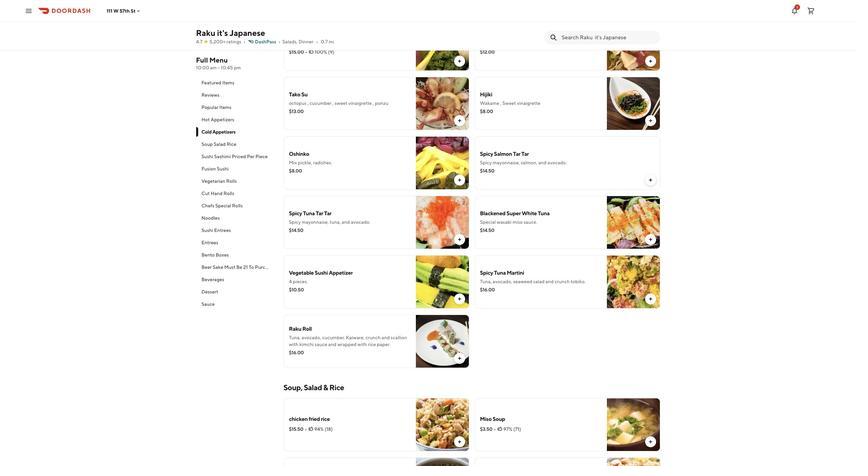 Task type: vqa. For each thing, say whether or not it's contained in the screenshot.
$10.75 in Curry Bowl $10.75
no



Task type: locate. For each thing, give the bounding box(es) containing it.
sushi entrees
[[202, 228, 231, 233]]

1 horizontal spatial crunch
[[555, 279, 570, 284]]

salad for soup
[[214, 142, 226, 147]]

0 horizontal spatial salmon,
[[302, 41, 318, 46]]

1 vertical spatial raku
[[289, 326, 301, 332]]

0 vertical spatial soup
[[202, 142, 213, 147]]

tako
[[289, 91, 300, 98]]

tuna
[[303, 210, 315, 217], [538, 210, 550, 217], [494, 270, 506, 276]]

$16.00 inside 'spicy tuna martini tuna, avocado, seaweed salad and crunch tobiko. $16.00'
[[480, 287, 495, 293]]

0 horizontal spatial with
[[289, 342, 299, 347]]

sushi right vegetable
[[315, 270, 328, 276]]

1 vertical spatial avocado.
[[351, 219, 370, 225]]

fusion sushi button
[[196, 163, 275, 175]]

$8.00 inside oshinko mix pickle, radishes. $8.00
[[289, 168, 302, 174]]

• left "0.7"
[[316, 39, 318, 44]]

add item to cart image for miso soup
[[648, 439, 653, 445]]

salad
[[214, 142, 226, 147], [304, 383, 322, 392]]

bento boxes
[[202, 252, 229, 258]]

• for $15.50 •
[[305, 427, 307, 432]]

with left the kimchi at the bottom left
[[289, 342, 299, 347]]

shrimp fried rice image
[[416, 458, 469, 466]]

reviews button
[[196, 89, 275, 101]]

chefs
[[202, 203, 214, 209]]

soup down the cold
[[202, 142, 213, 147]]

1 horizontal spatial tuna
[[494, 270, 506, 276]]

$14.50 inside blackened super white tuna special wasabi miso sauce. $14.50
[[480, 228, 495, 233]]

0 horizontal spatial avocado,
[[302, 335, 321, 340]]

0 vertical spatial appetizer
[[309, 32, 333, 38]]

1 horizontal spatial soup
[[493, 416, 505, 423]]

avocado, inside raku roll tuna, avocado, cucumber, kaiware, crunch and scallion with kimchi sauce and wrapped with rice paper. $16.00
[[302, 335, 321, 340]]

vegetarian rolls button
[[196, 175, 275, 187]]

add item to cart image for appetizer
[[457, 296, 462, 302]]

mayonnaise, inside "spicy salmon tar tar spicy mayonnaise, salmon, and avocado. $14.50"
[[493, 160, 520, 165]]

1 vertical spatial soup
[[493, 416, 505, 423]]

1 vertical spatial tuna,
[[480, 279, 492, 284]]

crunch left tobiko.
[[555, 279, 570, 284]]

$8.00 down wakame
[[480, 109, 493, 114]]

raku
[[196, 28, 215, 38], [289, 326, 301, 332]]

1 horizontal spatial $8.00
[[480, 109, 493, 114]]

0 vertical spatial entrees
[[214, 228, 231, 233]]

0 vertical spatial sweet
[[531, 41, 544, 46]]

4.7
[[196, 39, 203, 44]]

1 horizontal spatial raku
[[289, 326, 301, 332]]

0 horizontal spatial $16.00
[[289, 350, 304, 356]]

add item to cart image for tako su
[[457, 118, 462, 123]]

rolls up 'cut hand rolls' button
[[226, 178, 237, 184]]

salad down cold appetizers
[[214, 142, 226, 147]]

0 horizontal spatial soup
[[202, 142, 213, 147]]

avocado, up the kimchi at the bottom left
[[302, 335, 321, 340]]

mayonnaise, inside spicy tuna tar tar spicy mayonnaise, tuna, and avocado. $14.50
[[302, 219, 329, 225]]

appetizer
[[309, 32, 333, 38], [329, 270, 353, 276]]

rolls up noodles 'button'
[[232, 203, 243, 209]]

1 horizontal spatial with
[[358, 342, 367, 347]]

tako su octopus , cucumber , sweet vinaigrette , ponzu $13.00
[[289, 91, 389, 114]]

spicy
[[480, 151, 493, 157], [480, 160, 492, 165], [289, 210, 302, 217], [289, 219, 301, 225], [480, 270, 493, 276]]

• right $15.00
[[305, 49, 307, 55]]

•
[[243, 39, 245, 44], [278, 39, 280, 44], [316, 39, 318, 44], [305, 49, 307, 55], [305, 427, 307, 432], [494, 427, 496, 432]]

wrapped
[[337, 342, 357, 347]]

0 vertical spatial avocado.
[[548, 160, 567, 165]]

priced
[[232, 154, 246, 159]]

0 vertical spatial crunch
[[555, 279, 570, 284]]

popular items button
[[196, 101, 275, 113]]

sashimi up dinner
[[289, 32, 308, 38]]

, left sweet
[[500, 101, 502, 106]]

0 horizontal spatial crunch
[[366, 335, 381, 340]]

featured items button
[[196, 77, 275, 89]]

1 vertical spatial entrees
[[202, 240, 218, 245]]

rolls inside 'chefs special rolls' button
[[232, 203, 243, 209]]

1 horizontal spatial rice
[[368, 342, 376, 347]]

appetizer inside sashimi appetizer tuna, salmon, white tuna
[[309, 32, 333, 38]]

entrees down noodles
[[214, 228, 231, 233]]

1 vertical spatial appetizer
[[329, 270, 353, 276]]

$14.50 for salmon
[[480, 168, 495, 174]]

with down kaiware,
[[358, 342, 367, 347]]

1 horizontal spatial $16.00
[[480, 287, 495, 293]]

and
[[570, 41, 578, 46], [538, 160, 547, 165], [342, 219, 350, 225], [546, 279, 554, 284], [382, 335, 390, 340], [328, 342, 337, 347]]

1 horizontal spatial sashimi
[[289, 32, 308, 38]]

1 vertical spatial avocado,
[[302, 335, 321, 340]]

crunch inside raku roll tuna, avocado, cucumber, kaiware, crunch and scallion with kimchi sauce and wrapped with rice paper. $16.00
[[366, 335, 381, 340]]

0 vertical spatial items
[[222, 80, 234, 85]]

and for spicy tuna tar tar
[[342, 219, 350, 225]]

vegetarian rolls
[[202, 178, 237, 184]]

1 horizontal spatial sweet
[[531, 41, 544, 46]]

0 vertical spatial rice
[[368, 342, 376, 347]]

4 , from the left
[[500, 101, 502, 106]]

special down blackened
[[480, 219, 496, 225]]

2 vertical spatial tuna,
[[289, 335, 301, 340]]

21
[[243, 265, 248, 270]]

$15.00
[[289, 49, 304, 55]]

rolls
[[226, 178, 237, 184], [224, 191, 234, 196], [232, 203, 243, 209]]

0 vertical spatial special
[[215, 203, 231, 209]]

soup right miso
[[493, 416, 505, 423]]

avocado, down martini
[[493, 279, 512, 284]]

items up reviews "button"
[[222, 80, 234, 85]]

, down su
[[307, 101, 309, 106]]

0 horizontal spatial sashimi
[[214, 154, 231, 159]]

0 horizontal spatial rice
[[321, 416, 330, 423]]

vegetable
[[289, 270, 314, 276]]

rice up sushi sashimi priced per piece
[[227, 142, 236, 147]]

add item to cart image for pickle,
[[457, 177, 462, 183]]

add item to cart image for raku roll
[[457, 356, 462, 361]]

mayonnaise, down salmon
[[493, 160, 520, 165]]

vegetable sushi appetizer 4 pieces. $10.50
[[289, 270, 353, 293]]

$13.00
[[289, 109, 304, 114]]

1 vertical spatial rolls
[[224, 191, 234, 196]]

salad inside soup salad rice button
[[214, 142, 226, 147]]

tuna, inside raku roll tuna, avocado, cucumber, kaiware, crunch and scallion with kimchi sauce and wrapped with rice paper. $16.00
[[289, 335, 301, 340]]

, left the ponzu on the top
[[373, 101, 374, 106]]

featured items
[[202, 80, 234, 85]]

• for dashpass •
[[278, 39, 280, 44]]

wakame
[[480, 101, 499, 106]]

1 vertical spatial rice
[[329, 383, 344, 392]]

hot appetizers
[[202, 117, 234, 122]]

1 vertical spatial mayonnaise,
[[302, 219, 329, 225]]

mi
[[329, 39, 334, 44]]

to
[[249, 265, 254, 270]]

2 horizontal spatial tuna
[[538, 210, 550, 217]]

sashimi
[[289, 32, 308, 38], [214, 154, 231, 159]]

&
[[323, 383, 328, 392]]

0 horizontal spatial raku
[[196, 28, 215, 38]]

1 horizontal spatial special
[[480, 219, 496, 225]]

miso
[[480, 416, 492, 423]]

• right $15.50
[[305, 427, 307, 432]]

$15.00 •
[[289, 49, 307, 55]]

soup
[[202, 142, 213, 147], [493, 416, 505, 423]]

0 vertical spatial raku
[[196, 28, 215, 38]]

1 vertical spatial crunch
[[366, 335, 381, 340]]

1 vinaigrette from the left
[[348, 101, 372, 106]]

1 vertical spatial special
[[480, 219, 496, 225]]

sweet inside the chef selection sashimi, sweet vinaigrette, and pnzu. $12.00
[[531, 41, 544, 46]]

1 vertical spatial salmon,
[[521, 160, 538, 165]]

97%
[[504, 427, 513, 432]]

tar
[[513, 151, 521, 157], [522, 151, 529, 157], [316, 210, 323, 217], [324, 210, 332, 217]]

1 horizontal spatial salmon,
[[521, 160, 538, 165]]

items up hot appetizers
[[219, 105, 232, 110]]

1 horizontal spatial salad
[[304, 383, 322, 392]]

1 horizontal spatial mayonnaise,
[[493, 160, 520, 165]]

salad left &
[[304, 383, 322, 392]]

0 vertical spatial appetizers
[[211, 117, 234, 122]]

sake
[[213, 265, 223, 270]]

add item to cart image
[[457, 58, 462, 64], [648, 58, 653, 64], [457, 118, 462, 123], [457, 237, 462, 242], [648, 296, 653, 302], [457, 356, 462, 361], [648, 439, 653, 445]]

avocado. for spicy salmon tar tar
[[548, 160, 567, 165]]

chefs special rolls
[[202, 203, 243, 209]]

100% (9)
[[315, 49, 334, 55]]

sweet right sashimi,
[[531, 41, 544, 46]]

1 vertical spatial salad
[[304, 383, 322, 392]]

1 horizontal spatial vinaigrette
[[517, 101, 541, 106]]

10:45
[[221, 65, 233, 70]]

raku roll image
[[416, 315, 469, 368]]

tuna inside spicy tuna tar tar spicy mayonnaise, tuna, and avocado. $14.50
[[303, 210, 315, 217]]

entrees inside 'button'
[[202, 240, 218, 245]]

1 vertical spatial $16.00
[[289, 350, 304, 356]]

0 horizontal spatial special
[[215, 203, 231, 209]]

1 vertical spatial items
[[219, 105, 232, 110]]

tuna, for raku roll
[[289, 335, 301, 340]]

vinaigrette right sweet
[[517, 101, 541, 106]]

sushi inside the vegetable sushi appetizer 4 pieces. $10.50
[[315, 270, 328, 276]]

salad for soup,
[[304, 383, 322, 392]]

$8.00 down the mix on the top of the page
[[289, 168, 302, 174]]

• left salads,
[[278, 39, 280, 44]]

cut hand rolls button
[[196, 187, 275, 200]]

0 vertical spatial rice
[[227, 142, 236, 147]]

add item to cart image
[[648, 118, 653, 123], [457, 177, 462, 183], [648, 177, 653, 183], [648, 237, 653, 242], [457, 296, 462, 302], [457, 439, 462, 445]]

spicy inside 'spicy tuna martini tuna, avocado, seaweed salad and crunch tobiko. $16.00'
[[480, 270, 493, 276]]

cucumber,
[[322, 335, 345, 340]]

1 vertical spatial sweet
[[335, 101, 348, 106]]

1 horizontal spatial avocado,
[[493, 279, 512, 284]]

avocado. inside spicy tuna tar tar spicy mayonnaise, tuna, and avocado. $14.50
[[351, 219, 370, 225]]

• for $3.50 •
[[494, 427, 496, 432]]

0 vertical spatial salmon,
[[302, 41, 318, 46]]

beer sake must be 21 to purchase
[[202, 265, 275, 270]]

raku for raku roll tuna, avocado, cucumber, kaiware, crunch and scallion with kimchi sauce and wrapped with rice paper. $16.00
[[289, 326, 301, 332]]

$8.00
[[480, 109, 493, 114], [289, 168, 302, 174]]

1 vertical spatial appetizers
[[213, 129, 236, 135]]

kimchi
[[299, 342, 314, 347]]

, right cucumber
[[333, 101, 334, 106]]

chefs special rolls button
[[196, 200, 275, 212]]

paper.
[[377, 342, 390, 347]]

tuna inside 'spicy tuna martini tuna, avocado, seaweed salad and crunch tobiko. $16.00'
[[494, 270, 506, 276]]

blackened
[[480, 210, 506, 217]]

2 with from the left
[[358, 342, 367, 347]]

special inside blackened super white tuna special wasabi miso sauce. $14.50
[[480, 219, 496, 225]]

0 horizontal spatial sweet
[[335, 101, 348, 106]]

radishes.
[[313, 160, 332, 165]]

rolls inside 'cut hand rolls' button
[[224, 191, 234, 196]]

$8.00 inside hijiki wakame , sweet vinaigrette $8.00
[[480, 109, 493, 114]]

bento boxes button
[[196, 249, 275, 261]]

sashimi down soup salad rice
[[214, 154, 231, 159]]

0 horizontal spatial mayonnaise,
[[302, 219, 329, 225]]

avocado,
[[493, 279, 512, 284], [302, 335, 321, 340]]

$14.50 inside spicy tuna tar tar spicy mayonnaise, tuna, and avocado. $14.50
[[289, 228, 303, 233]]

$14.50 for tuna
[[289, 228, 303, 233]]

appetizers up soup salad rice
[[213, 129, 236, 135]]

rice
[[227, 142, 236, 147], [329, 383, 344, 392]]

• for $15.00 •
[[305, 49, 307, 55]]

$14.50 inside "spicy salmon tar tar spicy mayonnaise, salmon, and avocado. $14.50"
[[480, 168, 495, 174]]

0 horizontal spatial avocado.
[[351, 219, 370, 225]]

miso soup
[[480, 416, 505, 423]]

0 vertical spatial $16.00
[[480, 287, 495, 293]]

tuna
[[332, 41, 342, 46]]

2 vertical spatial rolls
[[232, 203, 243, 209]]

sauce button
[[196, 298, 275, 310]]

beverages button
[[196, 273, 275, 286]]

sweet right cucumber
[[335, 101, 348, 106]]

add item to cart image for spicy tuna martini
[[648, 296, 653, 302]]

1 vertical spatial sashimi
[[214, 154, 231, 159]]

0 vertical spatial avocado,
[[493, 279, 512, 284]]

$16.00
[[480, 287, 495, 293], [289, 350, 304, 356]]

hot
[[202, 117, 210, 122]]

japanese
[[230, 28, 265, 38]]

raku inside raku roll tuna, avocado, cucumber, kaiware, crunch and scallion with kimchi sauce and wrapped with rice paper. $16.00
[[289, 326, 301, 332]]

$3.50 •
[[480, 427, 496, 432]]

$14.50
[[480, 168, 495, 174], [289, 228, 303, 233], [480, 228, 495, 233]]

spicy tuna tar tar spicy mayonnaise, tuna, and avocado. $14.50
[[289, 210, 370, 233]]

entrees up bento
[[202, 240, 218, 245]]

open menu image
[[25, 7, 33, 15]]

0 horizontal spatial rice
[[227, 142, 236, 147]]

oshinko mix pickle, radishes. $8.00
[[289, 151, 332, 174]]

0 horizontal spatial $8.00
[[289, 168, 302, 174]]

1 horizontal spatial rice
[[329, 383, 344, 392]]

0 vertical spatial rolls
[[226, 178, 237, 184]]

mayonnaise, left tuna,
[[302, 219, 329, 225]]

and inside "spicy salmon tar tar spicy mayonnaise, salmon, and avocado. $14.50"
[[538, 160, 547, 165]]

rice up 94% (18) at the bottom
[[321, 416, 330, 423]]

popular
[[202, 105, 219, 110]]

avocado. inside "spicy salmon tar tar spicy mayonnaise, salmon, and avocado. $14.50"
[[548, 160, 567, 165]]

• right the "$3.50" on the right bottom of the page
[[494, 427, 496, 432]]

and inside spicy tuna tar tar spicy mayonnaise, tuna, and avocado. $14.50
[[342, 219, 350, 225]]

0 horizontal spatial salad
[[214, 142, 226, 147]]

0 vertical spatial $8.00
[[480, 109, 493, 114]]

0 vertical spatial salad
[[214, 142, 226, 147]]

0 horizontal spatial vinaigrette
[[348, 101, 372, 106]]

0 horizontal spatial tuna
[[303, 210, 315, 217]]

miso
[[513, 219, 523, 225]]

(18)
[[325, 427, 333, 432]]

mix
[[289, 160, 297, 165]]

1 vertical spatial $8.00
[[289, 168, 302, 174]]

rolls right the hand
[[224, 191, 234, 196]]

appetizers inside "button"
[[211, 117, 234, 122]]

rice left paper.
[[368, 342, 376, 347]]

special down cut hand rolls
[[215, 203, 231, 209]]

and inside 'spicy tuna martini tuna, avocado, seaweed salad and crunch tobiko. $16.00'
[[546, 279, 554, 284]]

appetizers up cold appetizers
[[211, 117, 234, 122]]

crunch up paper.
[[366, 335, 381, 340]]

special inside button
[[215, 203, 231, 209]]

sashimi,
[[513, 41, 530, 46]]

0 vertical spatial sashimi
[[289, 32, 308, 38]]

0 vertical spatial mayonnaise,
[[493, 160, 520, 165]]

and for spicy salmon tar tar
[[538, 160, 547, 165]]

entrees
[[214, 228, 231, 233], [202, 240, 218, 245]]

sauce
[[202, 302, 215, 307]]

raku up '4.7'
[[196, 28, 215, 38]]

spicy salmon tar tar spicy mayonnaise, salmon, and avocado. $14.50
[[480, 151, 567, 174]]

tako su image
[[416, 77, 469, 130]]

raku left roll
[[289, 326, 301, 332]]

rice right &
[[329, 383, 344, 392]]

soup salad rice
[[202, 142, 236, 147]]

tuna, inside sashimi appetizer tuna, salmon, white tuna
[[289, 41, 301, 46]]

vinaigrette left the ponzu on the top
[[348, 101, 372, 106]]

be
[[236, 265, 242, 270]]

0 vertical spatial tuna,
[[289, 41, 301, 46]]

fried
[[309, 416, 320, 423]]

2 vinaigrette from the left
[[517, 101, 541, 106]]

appetizers for cold appetizers
[[213, 129, 236, 135]]

0.7
[[321, 39, 328, 44]]

soup inside button
[[202, 142, 213, 147]]

pnzu.
[[579, 41, 591, 46]]

add item to cart image for ,
[[648, 118, 653, 123]]

1 horizontal spatial avocado.
[[548, 160, 567, 165]]



Task type: describe. For each thing, give the bounding box(es) containing it.
miso soup image
[[607, 398, 660, 452]]

94%
[[314, 427, 324, 432]]

-
[[218, 65, 220, 70]]

salmon, inside sashimi appetizer tuna, salmon, white tuna
[[302, 41, 318, 46]]

hand
[[211, 191, 223, 196]]

$10.50
[[289, 287, 304, 293]]

sauce.
[[524, 219, 538, 225]]

oshinko image
[[416, 136, 469, 190]]

bento
[[202, 252, 215, 258]]

raku for raku  it's japanese
[[196, 28, 215, 38]]

mayonnaise, for salmon
[[493, 160, 520, 165]]

items for popular items
[[219, 105, 232, 110]]

sunomono image
[[607, 17, 660, 71]]

spicy for spicy tuna martini
[[480, 270, 493, 276]]

blackened super white tuna image
[[607, 196, 660, 249]]

cut
[[202, 191, 210, 196]]

pickle,
[[298, 160, 312, 165]]

111
[[107, 8, 112, 14]]

beverages
[[202, 277, 224, 282]]

dinner
[[299, 39, 313, 44]]

mayonnaise, for tuna
[[302, 219, 329, 225]]

97% (71)
[[504, 427, 521, 432]]

sushi down noodles
[[202, 228, 213, 233]]

add item to cart image for white
[[648, 237, 653, 242]]

add item to cart image for spicy tuna tar tar
[[457, 237, 462, 242]]

spicy tuna tar tar image
[[416, 196, 469, 249]]

chicken fried rice image
[[416, 398, 469, 452]]

pm
[[234, 65, 241, 70]]

reviews
[[202, 92, 220, 98]]

chicken fried rice
[[289, 416, 330, 423]]

2 , from the left
[[333, 101, 334, 106]]

1 with from the left
[[289, 342, 299, 347]]

tuna for martini
[[494, 270, 506, 276]]

tuna for tar
[[303, 210, 315, 217]]

blackened super white tuna special wasabi miso sauce. $14.50
[[480, 210, 550, 233]]

vinaigrette inside hijiki wakame , sweet vinaigrette $8.00
[[517, 101, 541, 106]]

full
[[196, 56, 208, 64]]

entrees inside button
[[214, 228, 231, 233]]

and for spicy tuna martini
[[546, 279, 554, 284]]

rice inside button
[[227, 142, 236, 147]]

noodles
[[202, 215, 220, 221]]

super
[[507, 210, 521, 217]]

100%
[[315, 49, 327, 55]]

cold appetizers
[[202, 129, 236, 135]]

salad
[[533, 279, 545, 284]]

spicy for spicy tuna tar tar
[[289, 210, 302, 217]]

1 , from the left
[[307, 101, 309, 106]]

tuna, inside 'spicy tuna martini tuna, avocado, seaweed salad and crunch tobiko. $16.00'
[[480, 279, 492, 284]]

4
[[289, 279, 292, 284]]

3 , from the left
[[373, 101, 374, 106]]

su
[[301, 91, 308, 98]]

tuna, for sashimi appetizer
[[289, 41, 301, 46]]

white
[[522, 210, 537, 217]]

tuna inside blackened super white tuna special wasabi miso sauce. $14.50
[[538, 210, 550, 217]]

sashimi appetizer image
[[416, 17, 469, 71]]

, inside hijiki wakame , sweet vinaigrette $8.00
[[500, 101, 502, 106]]

appetizer inside the vegetable sushi appetizer 4 pieces. $10.50
[[329, 270, 353, 276]]

rice inside raku roll tuna, avocado, cucumber, kaiware, crunch and scallion with kimchi sauce and wrapped with rice paper. $16.00
[[368, 342, 376, 347]]

piece
[[255, 154, 268, 159]]

hijiki
[[480, 91, 492, 98]]

fusion sushi
[[202, 166, 229, 172]]

1 vertical spatial rice
[[321, 416, 330, 423]]

raku roll tuna, avocado, cucumber, kaiware, crunch and scallion with kimchi sauce and wrapped with rice paper. $16.00
[[289, 326, 407, 356]]

appetizers for hot appetizers
[[211, 117, 234, 122]]

0 items, open order cart image
[[807, 7, 815, 15]]

$3.50
[[480, 427, 493, 432]]

rolls for hand
[[224, 191, 234, 196]]

seaweed
[[513, 279, 533, 284]]

noodles button
[[196, 212, 275, 224]]

ratings
[[227, 39, 241, 44]]

vinaigrette inside tako su octopus , cucumber , sweet vinaigrette , ponzu $13.00
[[348, 101, 372, 106]]

items for featured items
[[222, 80, 234, 85]]

white
[[319, 41, 331, 46]]

sashimi inside sushi sashimi priced per piece button
[[214, 154, 231, 159]]

it's
[[217, 28, 228, 38]]

cut hand rolls
[[202, 191, 234, 196]]

salads,
[[282, 39, 298, 44]]

kaiware,
[[346, 335, 365, 340]]

rolls for special
[[232, 203, 243, 209]]

vegetable sushi appetizer image
[[416, 255, 469, 309]]

• down japanese
[[243, 39, 245, 44]]

111 w 57th st button
[[107, 8, 141, 14]]

w
[[113, 8, 119, 14]]

sushi sashimi priced per piece button
[[196, 150, 275, 163]]

sushi up the fusion
[[202, 154, 213, 159]]

sushi up vegetarian rolls
[[217, 166, 229, 172]]

menu
[[209, 56, 228, 64]]

roll
[[302, 326, 312, 332]]

soup,
[[284, 383, 303, 392]]

purchase
[[255, 265, 275, 270]]

fusion
[[202, 166, 216, 172]]

vinaigrette,
[[545, 41, 569, 46]]

notification bell image
[[791, 7, 799, 15]]

salmon, inside "spicy salmon tar tar spicy mayonnaise, salmon, and avocado. $14.50"
[[521, 160, 538, 165]]

avocado. for spicy tuna tar tar
[[351, 219, 370, 225]]

Item Search search field
[[562, 34, 655, 41]]

rolls inside vegetarian rolls button
[[226, 178, 237, 184]]

dessert
[[202, 289, 218, 295]]

beer sake must be 21 to purchase button
[[196, 261, 275, 273]]

soup salad rice button
[[196, 138, 275, 150]]

am
[[210, 65, 217, 70]]

$15.50 •
[[289, 427, 307, 432]]

avocado, inside 'spicy tuna martini tuna, avocado, seaweed salad and crunch tobiko. $16.00'
[[493, 279, 512, 284]]

$12.00
[[480, 49, 495, 55]]

sashimi inside sashimi appetizer tuna, salmon, white tuna
[[289, 32, 308, 38]]

featured
[[202, 80, 221, 85]]

57th
[[120, 8, 130, 14]]

tobiko.
[[571, 279, 586, 284]]

ponzu
[[375, 101, 389, 106]]

sweet inside tako su octopus , cucumber , sweet vinaigrette , ponzu $13.00
[[335, 101, 348, 106]]

must
[[224, 265, 235, 270]]

entrees button
[[196, 237, 275, 249]]

salads, dinner • 0.7 mi
[[282, 39, 334, 44]]

$16.00 inside raku roll tuna, avocado, cucumber, kaiware, crunch and scallion with kimchi sauce and wrapped with rice paper. $16.00
[[289, 350, 304, 356]]

10:00
[[196, 65, 209, 70]]

crunch inside 'spicy tuna martini tuna, avocado, seaweed salad and crunch tobiko. $16.00'
[[555, 279, 570, 284]]

(71)
[[514, 427, 521, 432]]

and for raku roll
[[382, 335, 390, 340]]

full menu 10:00 am - 10:45 pm
[[196, 56, 241, 70]]

hot appetizers button
[[196, 113, 275, 126]]

spicy tuna martini image
[[607, 255, 660, 309]]

111 w 57th st
[[107, 8, 136, 14]]

vegetable fried rice image
[[607, 458, 660, 466]]

scallion
[[391, 335, 407, 340]]

and inside the chef selection sashimi, sweet vinaigrette, and pnzu. $12.00
[[570, 41, 578, 46]]

hijiki image
[[607, 77, 660, 130]]

5,200+
[[209, 39, 226, 44]]

salmon
[[494, 151, 512, 157]]

sushi sashimi priced per piece
[[202, 154, 268, 159]]

spicy for spicy salmon tar tar
[[480, 151, 493, 157]]

per
[[247, 154, 255, 159]]

sauce
[[315, 342, 327, 347]]

chicken
[[289, 416, 308, 423]]

popular items
[[202, 105, 232, 110]]

hijiki wakame , sweet vinaigrette $8.00
[[480, 91, 541, 114]]

beer
[[202, 265, 212, 270]]



